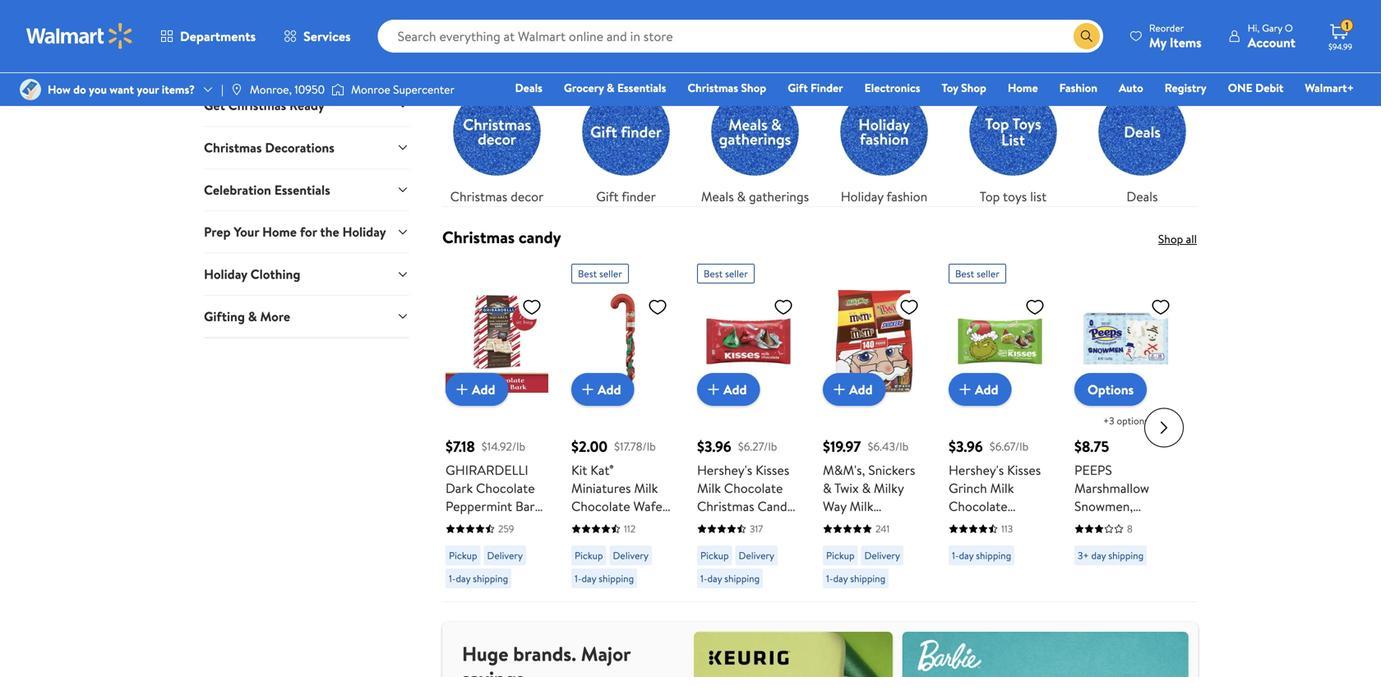 Task type: describe. For each thing, give the bounding box(es) containing it.
variety
[[823, 552, 864, 570]]

get for get christmas ready
[[204, 96, 225, 114]]

your
[[137, 81, 159, 97]]

add to favorites list, peeps marshmallow snowmen, christmas candy, 3 count (1.5 ounce) image
[[1152, 297, 1171, 318]]

$2.00
[[572, 437, 608, 457]]

add to cart image for the ghirardelli dark chocolate peppermint bark chocolate squares, layered dark chocolate and white chocolate candy, 7.7 oz bag "image"
[[452, 380, 472, 400]]

3 delivery from the left
[[739, 549, 775, 563]]

home inside "dropdown button"
[[262, 223, 297, 241]]

squares,
[[446, 534, 493, 552]]

top toys list link
[[959, 77, 1069, 206]]

toy shop link
[[935, 79, 994, 97]]

day right the 140
[[960, 549, 974, 563]]

1 horizontal spatial deals link
[[1088, 77, 1198, 206]]

gift finder
[[597, 188, 656, 206]]

decor
[[511, 188, 544, 206]]

add for kit kat® miniatures milk chocolate wafer christmas candy, plastic cane 1.8 oz
[[598, 381, 622, 399]]

fashion link
[[1053, 79, 1106, 97]]

snickers
[[869, 461, 916, 480]]

snowmen,
[[1075, 498, 1134, 516]]

kat®
[[591, 461, 614, 480]]

$6.27/lb
[[738, 439, 778, 455]]

5 product group from the left
[[949, 257, 1052, 596]]

chocolate inside $19.97 $6.43/lb m&m's, snickers & twix & milky way milk chocolate christmas candy variety pack - 140 ct
[[823, 516, 882, 534]]

1 pickup from the left
[[449, 549, 478, 563]]

meals & gatherings
[[702, 188, 810, 206]]

christmas inside $3.96 $6.67/lb hershey's kisses grinch milk chocolate christmas candy, bag 9.5 oz
[[949, 516, 1007, 534]]

shipping right and
[[473, 572, 508, 586]]

(1.5
[[1124, 534, 1143, 552]]

$17.78/lb
[[615, 439, 656, 455]]

add to favorites list, kit kat® miniatures milk chocolate wafer christmas candy, plastic cane 1.8 oz image
[[648, 297, 668, 318]]

add to cart image for hershey's kisses milk chocolate christmas candy, bag 10.1 oz "image"
[[704, 380, 724, 400]]

add to favorites list, m&m's, snickers & twix & milky way milk chocolate christmas candy variety pack - 140 ct image
[[900, 297, 920, 318]]

chocolate inside $2.00 $17.78/lb kit kat® miniatures milk chocolate wafer christmas candy, plastic cane 1.8 oz
[[572, 498, 631, 516]]

112
[[624, 522, 636, 536]]

milk inside $19.97 $6.43/lb m&m's, snickers & twix & milky way milk chocolate christmas candy variety pack - 140 ct
[[850, 498, 874, 516]]

peeps
[[1075, 461, 1113, 480]]

add for hershey's kisses grinch milk chocolate christmas candy, bag 9.5 oz
[[976, 381, 999, 399]]

christmas shop link
[[681, 79, 774, 97]]

gift finder
[[788, 80, 844, 96]]

prep your home for the holiday button
[[204, 211, 410, 253]]

product group containing $2.00
[[572, 257, 675, 596]]

monroe, 10950
[[250, 81, 325, 97]]

1 horizontal spatial home
[[1008, 80, 1039, 96]]

1-day shipping down 113
[[953, 549, 1012, 563]]

get christmas ready button
[[204, 84, 410, 126]]

wafer
[[634, 498, 668, 516]]

list containing christmas decor
[[433, 64, 1208, 206]]

one debit link
[[1221, 79, 1292, 97]]

grocery & essentials link
[[557, 79, 674, 97]]

ct
[[823, 570, 838, 588]]

top
[[980, 188, 1001, 206]]

-
[[897, 552, 902, 570]]

fashion
[[887, 188, 928, 206]]

shop for christmas shop
[[742, 80, 767, 96]]

1.8
[[645, 534, 659, 552]]

milky
[[874, 480, 904, 498]]

hershey's kisses grinch milk chocolate christmas candy, bag 9.5 oz image
[[949, 290, 1052, 393]]

milk inside $2.00 $17.78/lb kit kat® miniatures milk chocolate wafer christmas candy, plastic cane 1.8 oz
[[635, 480, 658, 498]]

get for get in the spirit
[[443, 42, 469, 65]]

best seller for kit kat® miniatures milk chocolate wafer christmas candy, plastic cane 1.8 oz
[[578, 267, 623, 281]]

kisses for chocolate
[[756, 461, 790, 480]]

2 add to cart image from the left
[[830, 380, 850, 400]]

toys
[[1004, 188, 1028, 206]]

registry link
[[1158, 79, 1215, 97]]

product group containing $8.75
[[1075, 257, 1178, 596]]

milk inside $3.96 $6.27/lb hershey's kisses milk chocolate christmas candy, bag 10.1 oz
[[698, 480, 721, 498]]

candy, inside the $7.18 $14.92/lb ghirardelli dark chocolate peppermint bark chocolate squares, layered dark chocolate and white chocolate candy, 7.7 oz bag
[[508, 588, 547, 606]]

plastic
[[572, 534, 609, 552]]

gifting
[[204, 308, 245, 326]]

$7.18
[[446, 437, 475, 457]]

top toys list
[[980, 188, 1047, 206]]

shop for toy shop
[[962, 80, 987, 96]]

317
[[750, 522, 764, 536]]

clothing
[[251, 265, 301, 283]]

113
[[1002, 522, 1014, 536]]

list
[[1031, 188, 1047, 206]]

oz inside the $7.18 $14.92/lb ghirardelli dark chocolate peppermint bark chocolate squares, layered dark chocolate and white chocolate candy, 7.7 oz bag
[[463, 606, 476, 624]]

holiday fashion link
[[830, 77, 939, 206]]

4 add from the left
[[850, 381, 873, 399]]

ideas
[[280, 42, 317, 65]]

$7.18 $14.92/lb ghirardelli dark chocolate peppermint bark chocolate squares, layered dark chocolate and white chocolate candy, 7.7 oz bag
[[446, 437, 547, 624]]

reorder my items
[[1150, 21, 1202, 51]]

kisses for milk
[[1008, 461, 1042, 480]]

|
[[221, 81, 224, 97]]

7.7
[[446, 606, 460, 624]]

add button for hershey's kisses milk chocolate christmas candy, bag 10.1 oz
[[698, 373, 761, 406]]

holiday for holiday clothing
[[204, 265, 247, 283]]

& left twix
[[823, 480, 832, 498]]

add button for hershey's kisses grinch milk chocolate christmas candy, bag 9.5 oz
[[949, 373, 1012, 406]]

reorder
[[1150, 21, 1185, 35]]

seller for kit kat® miniatures milk chocolate wafer christmas candy, plastic cane 1.8 oz
[[600, 267, 623, 281]]

electronics
[[865, 80, 921, 96]]

$94.99
[[1329, 41, 1353, 52]]

best seller for hershey's kisses milk chocolate christmas candy, bag 10.1 oz
[[704, 267, 748, 281]]

day down "squares,"
[[456, 572, 471, 586]]

m&m's,
[[823, 461, 866, 480]]

$3.96 for hershey's kisses milk chocolate christmas candy, bag 10.1 oz
[[698, 437, 732, 457]]

milk inside $3.96 $6.67/lb hershey's kisses grinch milk chocolate christmas candy, bag 9.5 oz
[[991, 480, 1015, 498]]

oz inside $3.96 $6.67/lb hershey's kisses grinch milk chocolate christmas candy, bag 9.5 oz
[[993, 534, 1006, 552]]

layered
[[497, 534, 542, 552]]

departments button
[[146, 16, 270, 56]]

2 pickup from the left
[[575, 549, 603, 563]]

3 pickup from the left
[[701, 549, 729, 563]]

gift finder link
[[572, 77, 681, 206]]

shipping down cane
[[599, 572, 634, 586]]

spirit
[[518, 42, 555, 65]]

shipping down 8
[[1109, 549, 1144, 563]]

account
[[1248, 33, 1296, 51]]

christmas decor link
[[443, 77, 552, 206]]

twix
[[835, 480, 859, 498]]

 image for monroe supercenter
[[332, 81, 345, 98]]

kit
[[572, 461, 588, 480]]

options
[[1117, 414, 1149, 428]]

0 vertical spatial deals
[[515, 80, 543, 96]]

you
[[89, 81, 107, 97]]

fashion
[[1060, 80, 1098, 96]]

day right 3+
[[1092, 549, 1107, 563]]

your
[[234, 223, 259, 241]]

christmas decorations
[[204, 139, 335, 157]]

grinch
[[949, 480, 988, 498]]

walmart image
[[26, 23, 133, 49]]

holiday inside "dropdown button"
[[343, 223, 386, 241]]

ounce)
[[1075, 552, 1117, 570]]

get in the spirit
[[443, 42, 555, 65]]

oz inside $3.96 $6.27/lb hershey's kisses milk chocolate christmas candy, bag 10.1 oz
[[743, 516, 756, 534]]

pack
[[867, 552, 894, 570]]

& for more
[[248, 308, 257, 326]]

1 dark from the top
[[446, 480, 473, 498]]

1-day shipping down 10.1
[[701, 572, 760, 586]]

add to favorites list, hershey's kisses milk chocolate christmas candy, bag 10.1 oz image
[[774, 297, 794, 318]]

celebration essentials
[[204, 181, 330, 199]]

my
[[1150, 33, 1167, 51]]

8
[[1128, 522, 1133, 536]]

holiday for holiday fashion
[[841, 188, 884, 206]]

get christmas ready
[[204, 96, 325, 114]]

4 pickup from the left
[[827, 549, 855, 563]]

day down 10.1
[[708, 572, 722, 586]]

christmas inside $3.96 $6.27/lb hershey's kisses milk chocolate christmas candy, bag 10.1 oz
[[698, 498, 755, 516]]

ghirardelli dark chocolate peppermint bark chocolate squares, layered dark chocolate and white chocolate candy, 7.7 oz bag image
[[446, 290, 549, 393]]

count
[[1085, 534, 1121, 552]]

gift finder link
[[781, 79, 851, 97]]

christmas decor
[[451, 188, 544, 206]]

m&m's, snickers & twix & milky way milk chocolate christmas candy variety pack - 140 ct image
[[823, 290, 926, 393]]

kit kat® miniatures milk chocolate wafer christmas candy, plastic cane 1.8 oz image
[[572, 290, 675, 393]]

grocery & essentials
[[564, 80, 667, 96]]

gift for gift finder
[[788, 80, 808, 96]]

oz inside $2.00 $17.78/lb kit kat® miniatures milk chocolate wafer christmas candy, plastic cane 1.8 oz
[[572, 552, 584, 570]]

day down variety
[[834, 572, 848, 586]]

$3.96 for hershey's kisses grinch milk chocolate christmas candy, bag 9.5 oz
[[949, 437, 984, 457]]

miniatures
[[572, 480, 631, 498]]



Task type: vqa. For each thing, say whether or not it's contained in the screenshot.
Free shipping, arrives in 2 days
no



Task type: locate. For each thing, give the bounding box(es) containing it.
seller for hershey's kisses milk chocolate christmas candy, bag 10.1 oz
[[726, 267, 748, 281]]

0 horizontal spatial best
[[578, 267, 597, 281]]

kisses inside $3.96 $6.27/lb hershey's kisses milk chocolate christmas candy, bag 10.1 oz
[[756, 461, 790, 480]]

holiday up gifting
[[204, 265, 247, 283]]

christmas inside $8.75 peeps marshmallow snowmen, christmas candy, 3 count (1.5 ounce)
[[1075, 516, 1132, 534]]

day
[[960, 549, 974, 563], [1092, 549, 1107, 563], [456, 572, 471, 586], [582, 572, 597, 586], [708, 572, 722, 586], [834, 572, 848, 586]]

hershey's inside $3.96 $6.67/lb hershey's kisses grinch milk chocolate christmas candy, bag 9.5 oz
[[949, 461, 1005, 480]]

holiday fashion
[[841, 188, 928, 206]]

2 horizontal spatial bag
[[949, 534, 971, 552]]

bag left 10.1
[[698, 516, 719, 534]]

meals & gatherings link
[[701, 77, 810, 206]]

finder
[[622, 188, 656, 206]]

items
[[1170, 33, 1202, 51]]

gifting & more
[[204, 308, 290, 326]]

0 vertical spatial home
[[1008, 80, 1039, 96]]

$3.96 left $6.27/lb
[[698, 437, 732, 457]]

christmas candy
[[443, 226, 561, 249]]

$8.75 peeps marshmallow snowmen, christmas candy, 3 count (1.5 ounce)
[[1075, 437, 1175, 570]]

add button for kit kat® miniatures milk chocolate wafer christmas candy, plastic cane 1.8 oz
[[572, 373, 635, 406]]

2 add button from the left
[[572, 373, 635, 406]]

1 vertical spatial get
[[204, 96, 225, 114]]

0 vertical spatial essentials
[[618, 80, 667, 96]]

1 horizontal spatial get
[[443, 42, 469, 65]]

home left fashion "link"
[[1008, 80, 1039, 96]]

delivery down 317
[[739, 549, 775, 563]]

2 dark from the top
[[446, 552, 473, 570]]

bag down the white
[[479, 606, 501, 624]]

auto
[[1120, 80, 1144, 96]]

best seller up kit kat® miniatures milk chocolate wafer christmas candy, plastic cane 1.8 oz image
[[578, 267, 623, 281]]

pickup up and
[[449, 549, 478, 563]]

best seller
[[578, 267, 623, 281], [704, 267, 748, 281], [956, 267, 1000, 281]]

best for hershey's kisses grinch milk chocolate christmas candy, bag 9.5 oz
[[956, 267, 975, 281]]

1 horizontal spatial essentials
[[618, 80, 667, 96]]

hi,
[[1248, 21, 1260, 35]]

& right twix
[[862, 480, 871, 498]]

gary
[[1263, 21, 1283, 35]]

1 horizontal spatial holiday
[[343, 223, 386, 241]]

milk down the "$17.78/lb"
[[635, 480, 658, 498]]

2 $3.96 from the left
[[949, 437, 984, 457]]

how do you want your items?
[[48, 81, 195, 97]]

4 add button from the left
[[823, 373, 886, 406]]

1 horizontal spatial best
[[704, 267, 723, 281]]

candy, inside $2.00 $17.78/lb kit kat® miniatures milk chocolate wafer christmas candy, plastic cane 1.8 oz
[[632, 516, 671, 534]]

3 product group from the left
[[698, 257, 800, 596]]

2 best from the left
[[704, 267, 723, 281]]

gatherings
[[749, 188, 810, 206]]

0 horizontal spatial kisses
[[756, 461, 790, 480]]

0 horizontal spatial add to cart image
[[578, 380, 598, 400]]

1 horizontal spatial kisses
[[1008, 461, 1042, 480]]

auto link
[[1112, 79, 1151, 97]]

in
[[473, 42, 486, 65]]

best for hershey's kisses milk chocolate christmas candy, bag 10.1 oz
[[704, 267, 723, 281]]

oz left cane
[[572, 552, 584, 570]]

3+
[[1078, 549, 1090, 563]]

241
[[876, 522, 890, 536]]

 image
[[20, 79, 41, 100]]

dark up 7.7
[[446, 552, 473, 570]]

2 add from the left
[[598, 381, 622, 399]]

best seller up hershey's kisses milk chocolate christmas candy, bag 10.1 oz "image"
[[704, 267, 748, 281]]

0 vertical spatial gift
[[788, 80, 808, 96]]

holiday right for
[[343, 223, 386, 241]]

add up $6.27/lb
[[724, 381, 747, 399]]

bag inside the $7.18 $14.92/lb ghirardelli dark chocolate peppermint bark chocolate squares, layered dark chocolate and white chocolate candy, 7.7 oz bag
[[479, 606, 501, 624]]

1 vertical spatial home
[[262, 223, 297, 241]]

candy, inside $3.96 $6.27/lb hershey's kisses milk chocolate christmas candy, bag 10.1 oz
[[758, 498, 797, 516]]

product group containing $7.18
[[446, 257, 549, 624]]

add button up $6.27/lb
[[698, 373, 761, 406]]

day down plastic
[[582, 572, 597, 586]]

5 add from the left
[[976, 381, 999, 399]]

bark
[[516, 498, 542, 516]]

1 product group from the left
[[446, 257, 549, 624]]

1 $3.96 from the left
[[698, 437, 732, 457]]

1-day shipping down variety
[[827, 572, 886, 586]]

search icon image
[[1081, 30, 1094, 43]]

1 horizontal spatial seller
[[726, 267, 748, 281]]

best seller for hershey's kisses grinch milk chocolate christmas candy, bag 9.5 oz
[[956, 267, 1000, 281]]

2 horizontal spatial best
[[956, 267, 975, 281]]

3 best seller from the left
[[956, 267, 1000, 281]]

ready
[[290, 96, 325, 114]]

gift inside gift finder link
[[597, 188, 619, 206]]

chocolate
[[476, 480, 535, 498], [725, 480, 783, 498], [572, 498, 631, 516], [949, 498, 1008, 516], [446, 516, 505, 534], [823, 516, 882, 534], [476, 552, 535, 570], [446, 588, 505, 606]]

& left more
[[248, 308, 257, 326]]

candy
[[519, 226, 561, 249]]

deals inside list
[[1127, 188, 1159, 206]]

essentials inside dropdown button
[[275, 181, 330, 199]]

hershey's for milk
[[698, 461, 753, 480]]

kisses
[[756, 461, 790, 480], [1008, 461, 1042, 480]]

add for hershey's kisses milk chocolate christmas candy, bag 10.1 oz
[[724, 381, 747, 399]]

0 horizontal spatial bag
[[479, 606, 501, 624]]

1 horizontal spatial  image
[[332, 81, 345, 98]]

meals
[[702, 188, 734, 206]]

3 add to cart image from the left
[[956, 380, 976, 400]]

kisses down $6.27/lb
[[756, 461, 790, 480]]

grocery
[[564, 80, 604, 96]]

&
[[607, 80, 615, 96], [737, 188, 746, 206], [248, 308, 257, 326], [823, 480, 832, 498], [862, 480, 871, 498]]

add to cart image
[[578, 380, 598, 400], [830, 380, 850, 400], [956, 380, 976, 400]]

1-day shipping down "squares,"
[[449, 572, 508, 586]]

$3.96 inside $3.96 $6.27/lb hershey's kisses milk chocolate christmas candy, bag 10.1 oz
[[698, 437, 732, 457]]

milk right wafer
[[698, 480, 721, 498]]

hershey's down $6.27/lb
[[698, 461, 753, 480]]

holiday inside list
[[841, 188, 884, 206]]

2 vertical spatial holiday
[[204, 265, 247, 283]]

home link
[[1001, 79, 1046, 97]]

 image for monroe, 10950
[[230, 83, 243, 96]]

hershey's kisses milk chocolate christmas candy, bag 10.1 oz image
[[698, 290, 800, 393]]

0 horizontal spatial gift
[[597, 188, 619, 206]]

0 horizontal spatial deals
[[515, 80, 543, 96]]

pickup
[[449, 549, 478, 563], [575, 549, 603, 563], [701, 549, 729, 563], [827, 549, 855, 563]]

major
[[581, 641, 631, 668]]

pickup up ct
[[827, 549, 855, 563]]

services button
[[270, 16, 365, 56]]

best for kit kat® miniatures milk chocolate wafer christmas candy, plastic cane 1.8 oz
[[578, 267, 597, 281]]

& right meals
[[737, 188, 746, 206]]

1 best seller from the left
[[578, 267, 623, 281]]

1 kisses from the left
[[756, 461, 790, 480]]

get left in
[[443, 42, 469, 65]]

shop left all
[[1159, 231, 1184, 247]]

2 best seller from the left
[[704, 267, 748, 281]]

options link
[[1075, 373, 1148, 406]]

add up $14.92/lb
[[472, 381, 496, 399]]

shipping down pack
[[851, 572, 886, 586]]

2 horizontal spatial seller
[[977, 267, 1000, 281]]

monroe supercenter
[[351, 81, 455, 97]]

holiday inside dropdown button
[[204, 265, 247, 283]]

3 seller from the left
[[977, 267, 1000, 281]]

0 vertical spatial the
[[490, 42, 514, 65]]

seller up kit kat® miniatures milk chocolate wafer christmas candy, plastic cane 1.8 oz image
[[600, 267, 623, 281]]

gifting & more button
[[204, 295, 410, 338]]

4 product group from the left
[[823, 257, 926, 596]]

0 horizontal spatial  image
[[230, 83, 243, 96]]

pickup down 10.1
[[701, 549, 729, 563]]

+3
[[1104, 414, 1115, 428]]

holiday left the fashion
[[841, 188, 884, 206]]

get right items?
[[204, 96, 225, 114]]

1 vertical spatial essentials
[[275, 181, 330, 199]]

2 delivery from the left
[[613, 549, 649, 563]]

add to favorites list, ghirardelli dark chocolate peppermint bark chocolate squares, layered dark chocolate and white chocolate candy, 7.7 oz bag image
[[522, 297, 542, 318]]

seller up hershey's kisses grinch milk chocolate christmas candy, bag 9.5 oz image
[[977, 267, 1000, 281]]

1 delivery from the left
[[487, 549, 523, 563]]

1 hershey's from the left
[[698, 461, 753, 480]]

next slide for product carousel list image
[[1145, 408, 1185, 448]]

finder
[[811, 80, 844, 96]]

milk right 'grinch'
[[991, 480, 1015, 498]]

 image right the '|'
[[230, 83, 243, 96]]

 image
[[332, 81, 345, 98], [230, 83, 243, 96]]

0 vertical spatial holiday
[[841, 188, 884, 206]]

kisses inside $3.96 $6.67/lb hershey's kisses grinch milk chocolate christmas candy, bag 9.5 oz
[[1008, 461, 1042, 480]]

celebration essentials button
[[204, 168, 410, 211]]

oz right 7.7
[[463, 606, 476, 624]]

christmas inside list
[[451, 188, 508, 206]]

3 add from the left
[[724, 381, 747, 399]]

all
[[1187, 231, 1198, 247]]

0 horizontal spatial add to cart image
[[452, 380, 472, 400]]

dark
[[446, 480, 473, 498], [446, 552, 473, 570]]

1 vertical spatial gift
[[597, 188, 619, 206]]

dark down $7.18
[[446, 480, 473, 498]]

candy
[[884, 534, 920, 552]]

2 horizontal spatial add to cart image
[[956, 380, 976, 400]]

$6.67/lb
[[990, 439, 1029, 455]]

delivery
[[487, 549, 523, 563], [613, 549, 649, 563], [739, 549, 775, 563], [865, 549, 901, 563]]

add button up $2.00
[[572, 373, 635, 406]]

0 horizontal spatial shop
[[742, 80, 767, 96]]

$3.96
[[698, 437, 732, 457], [949, 437, 984, 457]]

pickup left cane
[[575, 549, 603, 563]]

ghirardelli
[[446, 461, 529, 480]]

0 horizontal spatial seller
[[600, 267, 623, 281]]

add
[[472, 381, 496, 399], [598, 381, 622, 399], [724, 381, 747, 399], [850, 381, 873, 399], [976, 381, 999, 399]]

kisses down "$6.67/lb"
[[1008, 461, 1042, 480]]

the
[[490, 42, 514, 65], [320, 223, 339, 241]]

0 horizontal spatial the
[[320, 223, 339, 241]]

1 add from the left
[[472, 381, 496, 399]]

0 horizontal spatial hershey's
[[698, 461, 753, 480]]

+3 options
[[1104, 414, 1149, 428]]

shipping down 317
[[725, 572, 760, 586]]

add button up $19.97
[[823, 373, 886, 406]]

best up hershey's kisses milk chocolate christmas candy, bag 10.1 oz "image"
[[704, 267, 723, 281]]

add button up $7.18
[[446, 373, 509, 406]]

bag left 9.5
[[949, 534, 971, 552]]

christmas inside $2.00 $17.78/lb kit kat® miniatures milk chocolate wafer christmas candy, plastic cane 1.8 oz
[[572, 516, 629, 534]]

1 best from the left
[[578, 267, 597, 281]]

gift inside gift finder link
[[788, 80, 808, 96]]

oz right 9.5
[[993, 534, 1006, 552]]

Walmart Site-Wide search field
[[378, 20, 1104, 53]]

add to cart image for $3.96
[[956, 380, 976, 400]]

add to cart image
[[452, 380, 472, 400], [704, 380, 724, 400]]

9.5
[[974, 534, 990, 552]]

1 horizontal spatial gift
[[788, 80, 808, 96]]

3+ day shipping
[[1078, 549, 1144, 563]]

seller up hershey's kisses milk chocolate christmas candy, bag 10.1 oz "image"
[[726, 267, 748, 281]]

 image right 10950
[[332, 81, 345, 98]]

add up $19.97
[[850, 381, 873, 399]]

2 hershey's from the left
[[949, 461, 1005, 480]]

Search search field
[[378, 20, 1104, 53]]

departments
[[180, 27, 256, 45]]

2 add to cart image from the left
[[704, 380, 724, 400]]

monroe,
[[250, 81, 292, 97]]

supercenter
[[393, 81, 455, 97]]

& right grocery
[[607, 80, 615, 96]]

debit
[[1256, 80, 1284, 96]]

1 horizontal spatial deals
[[1127, 188, 1159, 206]]

delivery down the 241
[[865, 549, 901, 563]]

delivery down 112
[[613, 549, 649, 563]]

peeps marshmallow snowmen, christmas candy, 3 count (1.5 ounce) image
[[1075, 290, 1178, 393]]

chocolate inside $3.96 $6.27/lb hershey's kisses milk chocolate christmas candy, bag 10.1 oz
[[725, 480, 783, 498]]

$6.43/lb
[[868, 439, 909, 455]]

shop right toy
[[962, 80, 987, 96]]

marshmallow
[[1075, 480, 1150, 498]]

1-day shipping down plastic
[[575, 572, 634, 586]]

$3.96 up 'grinch'
[[949, 437, 984, 457]]

essentials up prep your home for the holiday "dropdown button" at the left top of page
[[275, 181, 330, 199]]

2 seller from the left
[[726, 267, 748, 281]]

peppermint
[[446, 498, 513, 516]]

0 horizontal spatial best seller
[[578, 267, 623, 281]]

add up "$6.67/lb"
[[976, 381, 999, 399]]

& for essentials
[[607, 80, 615, 96]]

essentials right grocery
[[618, 80, 667, 96]]

& inside the meals & gatherings link
[[737, 188, 746, 206]]

celebration
[[204, 181, 271, 199]]

product group containing $19.97
[[823, 257, 926, 596]]

2 horizontal spatial holiday
[[841, 188, 884, 206]]

& for gatherings
[[737, 188, 746, 206]]

1 horizontal spatial best seller
[[704, 267, 748, 281]]

1 horizontal spatial add to cart image
[[830, 380, 850, 400]]

$3.96 inside $3.96 $6.67/lb hershey's kisses grinch milk chocolate christmas candy, bag 9.5 oz
[[949, 437, 984, 457]]

monroe
[[351, 81, 391, 97]]

3 add button from the left
[[698, 373, 761, 406]]

1 horizontal spatial add to cart image
[[704, 380, 724, 400]]

gift for gift finder
[[597, 188, 619, 206]]

one debit
[[1229, 80, 1284, 96]]

list
[[433, 64, 1208, 206]]

1 horizontal spatial bag
[[698, 516, 719, 534]]

brands.
[[513, 641, 577, 668]]

1
[[1346, 19, 1350, 33]]

1 horizontal spatial hershey's
[[949, 461, 1005, 480]]

home left for
[[262, 223, 297, 241]]

3 best from the left
[[956, 267, 975, 281]]

hershey's down "$6.67/lb"
[[949, 461, 1005, 480]]

oz right 10.1
[[743, 516, 756, 534]]

1 vertical spatial deals
[[1127, 188, 1159, 206]]

get inside dropdown button
[[204, 96, 225, 114]]

$3.96 $6.67/lb hershey's kisses grinch milk chocolate christmas candy, bag 9.5 oz
[[949, 437, 1049, 552]]

add button up "$6.67/lb"
[[949, 373, 1012, 406]]

hershey's for grinch
[[949, 461, 1005, 480]]

1 vertical spatial the
[[320, 223, 339, 241]]

0 horizontal spatial $3.96
[[698, 437, 732, 457]]

2 horizontal spatial best seller
[[956, 267, 1000, 281]]

delivery down 259
[[487, 549, 523, 563]]

0 horizontal spatial essentials
[[275, 181, 330, 199]]

the right for
[[320, 223, 339, 241]]

add to cart image for $2.00
[[578, 380, 598, 400]]

candy, inside $3.96 $6.67/lb hershey's kisses grinch milk chocolate christmas candy, bag 9.5 oz
[[1010, 516, 1049, 534]]

toy shop
[[942, 80, 987, 96]]

best up hershey's kisses grinch milk chocolate christmas candy, bag 9.5 oz image
[[956, 267, 975, 281]]

services
[[304, 27, 351, 45]]

& inside gifting & more "dropdown button"
[[248, 308, 257, 326]]

product group
[[446, 257, 549, 624], [572, 257, 675, 596], [698, 257, 800, 596], [823, 257, 926, 596], [949, 257, 1052, 596], [1075, 257, 1178, 596]]

the right in
[[490, 42, 514, 65]]

0 vertical spatial get
[[443, 42, 469, 65]]

hershey's inside $3.96 $6.27/lb hershey's kisses milk chocolate christmas candy, bag 10.1 oz
[[698, 461, 753, 480]]

best seller up hershey's kisses grinch milk chocolate christmas candy, bag 9.5 oz image
[[956, 267, 1000, 281]]

2 horizontal spatial shop
[[1159, 231, 1184, 247]]

1 horizontal spatial the
[[490, 42, 514, 65]]

shop down "search" search box
[[742, 80, 767, 96]]

1 seller from the left
[[600, 267, 623, 281]]

1 add button from the left
[[446, 373, 509, 406]]

10950
[[295, 81, 325, 97]]

way
[[823, 498, 847, 516]]

2 product group from the left
[[572, 257, 675, 596]]

1 vertical spatial holiday
[[343, 223, 386, 241]]

0 vertical spatial dark
[[446, 480, 473, 498]]

christmas inside $19.97 $6.43/lb m&m's, snickers & twix & milky way milk chocolate christmas candy variety pack - 140 ct
[[823, 534, 881, 552]]

0 horizontal spatial deals link
[[508, 79, 550, 97]]

best up kit kat® miniatures milk chocolate wafer christmas candy, plastic cane 1.8 oz image
[[578, 267, 597, 281]]

add to favorites list, hershey's kisses grinch milk chocolate christmas candy, bag 9.5 oz image
[[1026, 297, 1046, 318]]

2 kisses from the left
[[1008, 461, 1042, 480]]

bag inside $3.96 $6.27/lb hershey's kisses milk chocolate christmas candy, bag 10.1 oz
[[698, 516, 719, 534]]

add button
[[446, 373, 509, 406], [572, 373, 635, 406], [698, 373, 761, 406], [823, 373, 886, 406], [949, 373, 1012, 406]]

the inside "dropdown button"
[[320, 223, 339, 241]]

1 add to cart image from the left
[[578, 380, 598, 400]]

0 horizontal spatial holiday
[[204, 265, 247, 283]]

6 product group from the left
[[1075, 257, 1178, 596]]

seller for hershey's kisses grinch milk chocolate christmas candy, bag 9.5 oz
[[977, 267, 1000, 281]]

chocolate inside $3.96 $6.67/lb hershey's kisses grinch milk chocolate christmas candy, bag 9.5 oz
[[949, 498, 1008, 516]]

1 vertical spatial dark
[[446, 552, 473, 570]]

milk right way
[[850, 498, 874, 516]]

5 add button from the left
[[949, 373, 1012, 406]]

0 horizontal spatial get
[[204, 96, 225, 114]]

bag inside $3.96 $6.67/lb hershey's kisses grinch milk chocolate christmas candy, bag 9.5 oz
[[949, 534, 971, 552]]

prep
[[204, 223, 231, 241]]

add up $2.00
[[598, 381, 622, 399]]

4 delivery from the left
[[865, 549, 901, 563]]

1 horizontal spatial $3.96
[[949, 437, 984, 457]]

candy, inside $8.75 peeps marshmallow snowmen, christmas candy, 3 count (1.5 ounce)
[[1136, 516, 1175, 534]]

electronics link
[[858, 79, 928, 97]]

best
[[578, 267, 597, 281], [704, 267, 723, 281], [956, 267, 975, 281]]

prep your home for the holiday
[[204, 223, 386, 241]]

& inside grocery & essentials link
[[607, 80, 615, 96]]

0 horizontal spatial home
[[262, 223, 297, 241]]

1 add to cart image from the left
[[452, 380, 472, 400]]

shipping down 113
[[977, 549, 1012, 563]]

259
[[498, 522, 514, 536]]

1 horizontal spatial shop
[[962, 80, 987, 96]]

shop
[[742, 80, 767, 96], [962, 80, 987, 96], [1159, 231, 1184, 247]]



